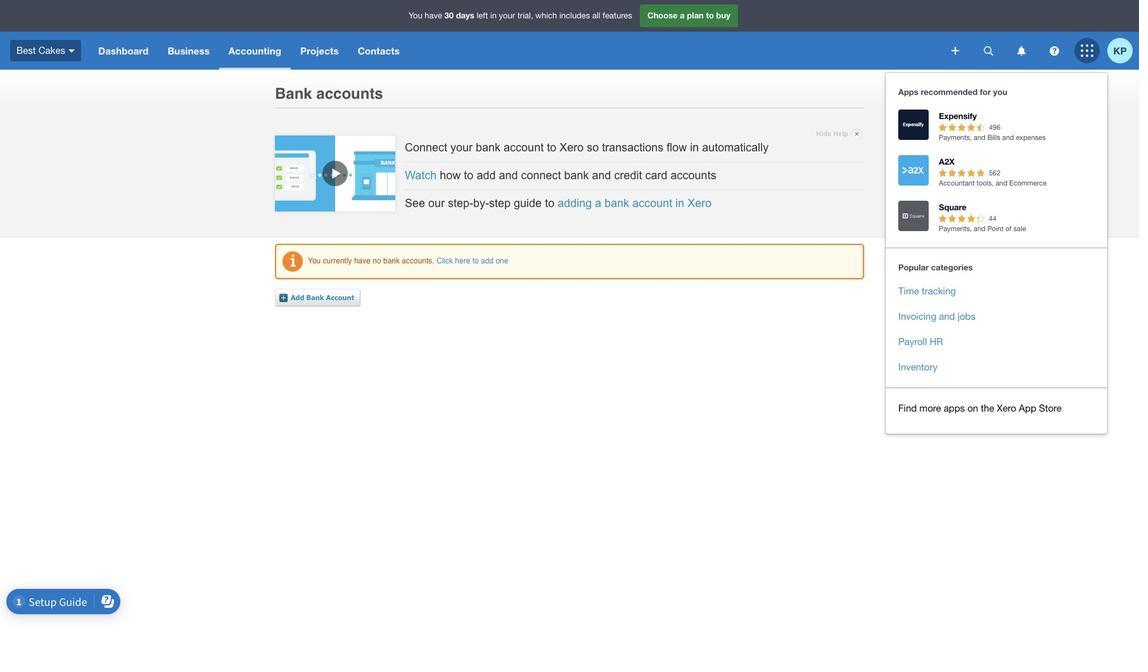 Task type: vqa. For each thing, say whether or not it's contained in the screenshot.
a inside banner
yes



Task type: describe. For each thing, give the bounding box(es) containing it.
payments, for square
[[939, 225, 972, 233]]

you
[[993, 87, 1008, 97]]

payments, and bills and expenses
[[939, 134, 1046, 141]]

and up step
[[499, 169, 518, 182]]

our
[[428, 197, 445, 210]]

payments, for expensify
[[939, 134, 972, 141]]

connect
[[521, 169, 561, 182]]

account
[[326, 293, 354, 301]]

tracking
[[922, 286, 956, 297]]

guide
[[514, 197, 542, 210]]

see
[[405, 197, 425, 210]]

point
[[988, 225, 1004, 233]]

562
[[989, 169, 1001, 177]]

bank down credit
[[605, 197, 629, 210]]

best cakes button
[[0, 32, 89, 70]]

payments, and point of sale
[[939, 225, 1026, 233]]

group containing time tracking
[[886, 73, 1108, 434]]

to inside banner
[[706, 10, 714, 20]]

by-
[[473, 197, 489, 210]]

watch how to add and connect bank and credit card accounts
[[405, 169, 716, 182]]

business
[[168, 45, 210, 56]]

0 vertical spatial accounts
[[316, 85, 383, 103]]

apps
[[898, 87, 919, 97]]

kp button
[[1108, 32, 1139, 70]]

store
[[1039, 403, 1062, 414]]

cakes
[[38, 45, 65, 56]]

and right bills
[[1002, 134, 1014, 141]]

find more apps on the xero app store
[[898, 403, 1062, 414]]

no
[[373, 256, 381, 265]]

contacts
[[358, 45, 400, 56]]

accountant
[[939, 179, 975, 187]]

projects
[[300, 45, 339, 56]]

choose
[[648, 10, 678, 20]]

watch
[[405, 169, 437, 182]]

have inside the "you have 30 days left in your trial, which includes all features"
[[425, 11, 442, 20]]

step
[[489, 197, 511, 210]]

choose a plan to buy
[[648, 10, 731, 20]]

includes
[[559, 11, 590, 20]]

you for have
[[308, 256, 321, 265]]

1 vertical spatial bank
[[306, 293, 324, 301]]

bank accounts
[[275, 85, 383, 103]]

popular
[[898, 262, 929, 272]]

44
[[989, 215, 997, 222]]

hide help
[[816, 130, 848, 137]]

so
[[587, 141, 599, 154]]

categories
[[931, 262, 973, 272]]

1 horizontal spatial accounts
[[671, 169, 716, 182]]

click
[[437, 256, 453, 265]]

and down 562
[[996, 179, 1008, 187]]

of
[[1006, 225, 1012, 233]]

30
[[445, 10, 454, 20]]

banner containing kp
[[0, 0, 1139, 434]]

2 horizontal spatial in
[[690, 141, 699, 154]]

dashboard link
[[89, 32, 158, 70]]

hide
[[816, 130, 831, 137]]

find more apps on the xero app store button
[[886, 396, 1108, 421]]

1 horizontal spatial in
[[676, 197, 685, 210]]

features
[[603, 11, 632, 20]]

accounting button
[[219, 32, 291, 70]]

trial,
[[517, 11, 533, 20]]

hide help link
[[816, 126, 862, 141]]

plan
[[687, 10, 704, 20]]

here
[[455, 256, 470, 265]]

more
[[920, 403, 941, 414]]

add bank account link
[[279, 289, 361, 307]]

projects button
[[291, 32, 348, 70]]

hr
[[930, 336, 943, 347]]

apps
[[944, 403, 965, 414]]

invoicing and jobs link
[[886, 304, 1108, 329]]

add bank account
[[291, 293, 354, 301]]

you have 30 days left in your trial, which includes all features
[[409, 10, 632, 20]]

app recommendations element
[[886, 103, 1108, 310]]

accounting
[[229, 45, 281, 56]]

1 horizontal spatial svg image
[[984, 46, 993, 55]]

watch link
[[405, 169, 437, 182]]

inventory
[[898, 362, 938, 373]]

and left credit
[[592, 169, 611, 182]]

credit
[[614, 169, 642, 182]]

apps recommended for you
[[898, 87, 1008, 97]]

help
[[833, 130, 848, 137]]

you currently have no bank accounts. click here to add one
[[308, 256, 508, 265]]



Task type: locate. For each thing, give the bounding box(es) containing it.
add left the one
[[481, 256, 494, 265]]

a
[[680, 10, 685, 20], [595, 197, 601, 210]]

bank up by-
[[476, 141, 501, 154]]

expensify
[[939, 111, 977, 121]]

0 vertical spatial payments,
[[939, 134, 972, 141]]

best cakes
[[16, 45, 65, 56]]

payments,
[[939, 134, 972, 141], [939, 225, 972, 233]]

1 vertical spatial a
[[595, 197, 601, 210]]

account down card
[[633, 197, 672, 210]]

a left plan
[[680, 10, 685, 20]]

1 vertical spatial your
[[451, 141, 473, 154]]

1 vertical spatial accounts
[[671, 169, 716, 182]]

group
[[886, 73, 1108, 434]]

dashboard
[[98, 45, 149, 56]]

0 horizontal spatial account
[[504, 141, 544, 154]]

to
[[706, 10, 714, 20], [547, 141, 556, 154], [464, 169, 474, 182], [545, 197, 555, 210], [473, 256, 479, 265]]

svg image inside best cakes popup button
[[68, 49, 75, 52]]

kp
[[1114, 45, 1127, 56]]

0 vertical spatial bank
[[275, 85, 312, 103]]

recommended
[[921, 87, 978, 97]]

1 vertical spatial have
[[354, 256, 371, 265]]

0 horizontal spatial have
[[354, 256, 371, 265]]

add up by-
[[477, 169, 496, 182]]

to right "here"
[[473, 256, 479, 265]]

1 payments, from the top
[[939, 134, 972, 141]]

xero for find
[[997, 403, 1016, 414]]

the
[[981, 403, 994, 414]]

a right adding
[[595, 197, 601, 210]]

ecommerce
[[1010, 179, 1047, 187]]

which
[[535, 11, 557, 20]]

0 horizontal spatial your
[[451, 141, 473, 154]]

accounts down flow
[[671, 169, 716, 182]]

see our step-by-step guide to adding a bank account in xero
[[405, 197, 712, 210]]

xero for connect
[[560, 141, 584, 154]]

add
[[477, 169, 496, 182], [481, 256, 494, 265]]

days
[[456, 10, 474, 20]]

in inside the "you have 30 days left in your trial, which includes all features"
[[490, 11, 497, 20]]

square
[[939, 202, 967, 212]]

payroll
[[898, 336, 927, 347]]

payroll hr
[[898, 336, 943, 347]]

flow
[[667, 141, 687, 154]]

svg image
[[1081, 44, 1094, 57], [1017, 46, 1026, 55], [1050, 46, 1059, 55], [952, 47, 959, 54]]

all
[[592, 11, 600, 20]]

banner
[[0, 0, 1139, 434]]

0 horizontal spatial you
[[308, 256, 321, 265]]

your left trial,
[[499, 11, 515, 20]]

expenses
[[1016, 134, 1046, 141]]

your up how
[[451, 141, 473, 154]]

and inside popular categories element
[[939, 311, 955, 322]]

time tracking link
[[886, 279, 1108, 304]]

bank right add
[[306, 293, 324, 301]]

0 vertical spatial have
[[425, 11, 442, 20]]

time tracking
[[898, 286, 956, 297]]

2 horizontal spatial xero
[[997, 403, 1016, 414]]

adding a bank account in xero link
[[558, 197, 712, 210]]

account up connect
[[504, 141, 544, 154]]

on
[[968, 403, 978, 414]]

1 horizontal spatial your
[[499, 11, 515, 20]]

app
[[1019, 403, 1037, 414]]

bank down projects popup button
[[275, 85, 312, 103]]

xero
[[560, 141, 584, 154], [688, 197, 712, 210], [997, 403, 1016, 414]]

for
[[980, 87, 991, 97]]

in down flow
[[676, 197, 685, 210]]

svg image
[[984, 46, 993, 55], [68, 49, 75, 52]]

your
[[499, 11, 515, 20], [451, 141, 473, 154]]

accounts down 'contacts' popup button
[[316, 85, 383, 103]]

accountant tools, and ecommerce
[[939, 179, 1047, 187]]

in right flow
[[690, 141, 699, 154]]

1 vertical spatial account
[[633, 197, 672, 210]]

accounts
[[316, 85, 383, 103], [671, 169, 716, 182]]

you
[[409, 11, 422, 20], [308, 256, 321, 265]]

1 vertical spatial add
[[481, 256, 494, 265]]

1 horizontal spatial account
[[633, 197, 672, 210]]

1 horizontal spatial have
[[425, 11, 442, 20]]

0 horizontal spatial xero
[[560, 141, 584, 154]]

sale
[[1014, 225, 1026, 233]]

1 horizontal spatial a
[[680, 10, 685, 20]]

you left 30
[[409, 11, 422, 20]]

tools,
[[977, 179, 994, 187]]

automatically
[[702, 141, 769, 154]]

1 horizontal spatial you
[[409, 11, 422, 20]]

in right left
[[490, 11, 497, 20]]

payments, down expensify
[[939, 134, 972, 141]]

you left currently
[[308, 256, 321, 265]]

best
[[16, 45, 36, 56]]

to left buy
[[706, 10, 714, 20]]

0 horizontal spatial svg image
[[68, 49, 75, 52]]

time
[[898, 286, 919, 297]]

to right "guide"
[[545, 197, 555, 210]]

payroll hr link
[[886, 329, 1108, 355]]

payments, down square
[[939, 225, 972, 233]]

to right how
[[464, 169, 474, 182]]

0 vertical spatial in
[[490, 11, 497, 20]]

0 vertical spatial you
[[409, 11, 422, 20]]

business button
[[158, 32, 219, 70]]

2 payments, from the top
[[939, 225, 972, 233]]

one
[[496, 256, 508, 265]]

1 vertical spatial xero
[[688, 197, 712, 210]]

1 horizontal spatial xero
[[688, 197, 712, 210]]

connect
[[405, 141, 447, 154]]

how
[[440, 169, 461, 182]]

currently
[[323, 256, 352, 265]]

0 vertical spatial your
[[499, 11, 515, 20]]

0 vertical spatial account
[[504, 141, 544, 154]]

and left jobs
[[939, 311, 955, 322]]

have
[[425, 11, 442, 20], [354, 256, 371, 265]]

left
[[477, 11, 488, 20]]

find
[[898, 403, 917, 414]]

add
[[291, 293, 304, 301]]

adding
[[558, 197, 592, 210]]

invoicing and jobs
[[898, 311, 976, 322]]

you for 30
[[409, 11, 422, 20]]

svg image up for
[[984, 46, 993, 55]]

2 vertical spatial xero
[[997, 403, 1016, 414]]

1 vertical spatial in
[[690, 141, 699, 154]]

inventory link
[[886, 355, 1108, 380]]

0 vertical spatial add
[[477, 169, 496, 182]]

svg image right cakes
[[68, 49, 75, 52]]

0 horizontal spatial in
[[490, 11, 497, 20]]

buy
[[716, 10, 731, 20]]

invoicing
[[898, 311, 937, 322]]

to up watch how to add and connect bank and credit card accounts
[[547, 141, 556, 154]]

0 vertical spatial xero
[[560, 141, 584, 154]]

accounts.
[[402, 256, 434, 265]]

0 horizontal spatial accounts
[[316, 85, 383, 103]]

bank
[[275, 85, 312, 103], [306, 293, 324, 301]]

and left bills
[[974, 134, 986, 141]]

your inside the "you have 30 days left in your trial, which includes all features"
[[499, 11, 515, 20]]

bank up adding
[[564, 169, 589, 182]]

transactions
[[602, 141, 664, 154]]

and
[[974, 134, 986, 141], [1002, 134, 1014, 141], [499, 169, 518, 182], [592, 169, 611, 182], [996, 179, 1008, 187], [974, 225, 986, 233], [939, 311, 955, 322]]

0 vertical spatial a
[[680, 10, 685, 20]]

and left point
[[974, 225, 986, 233]]

bank
[[476, 141, 501, 154], [564, 169, 589, 182], [605, 197, 629, 210], [383, 256, 400, 265]]

you inside the "you have 30 days left in your trial, which includes all features"
[[409, 11, 422, 20]]

0 horizontal spatial a
[[595, 197, 601, 210]]

account
[[504, 141, 544, 154], [633, 197, 672, 210]]

connect your bank account to xero so transactions flow in automatically
[[405, 141, 769, 154]]

xero inside button
[[997, 403, 1016, 414]]

jobs
[[958, 311, 976, 322]]

bills
[[988, 134, 1001, 141]]

1 vertical spatial payments,
[[939, 225, 972, 233]]

1 vertical spatial you
[[308, 256, 321, 265]]

have left no
[[354, 256, 371, 265]]

have left 30
[[425, 11, 442, 20]]

bank right no
[[383, 256, 400, 265]]

popular categories
[[898, 262, 973, 272]]

step-
[[448, 197, 473, 210]]

popular categories element
[[886, 256, 1108, 380]]

in
[[490, 11, 497, 20], [690, 141, 699, 154], [676, 197, 685, 210]]

2 vertical spatial in
[[676, 197, 685, 210]]



